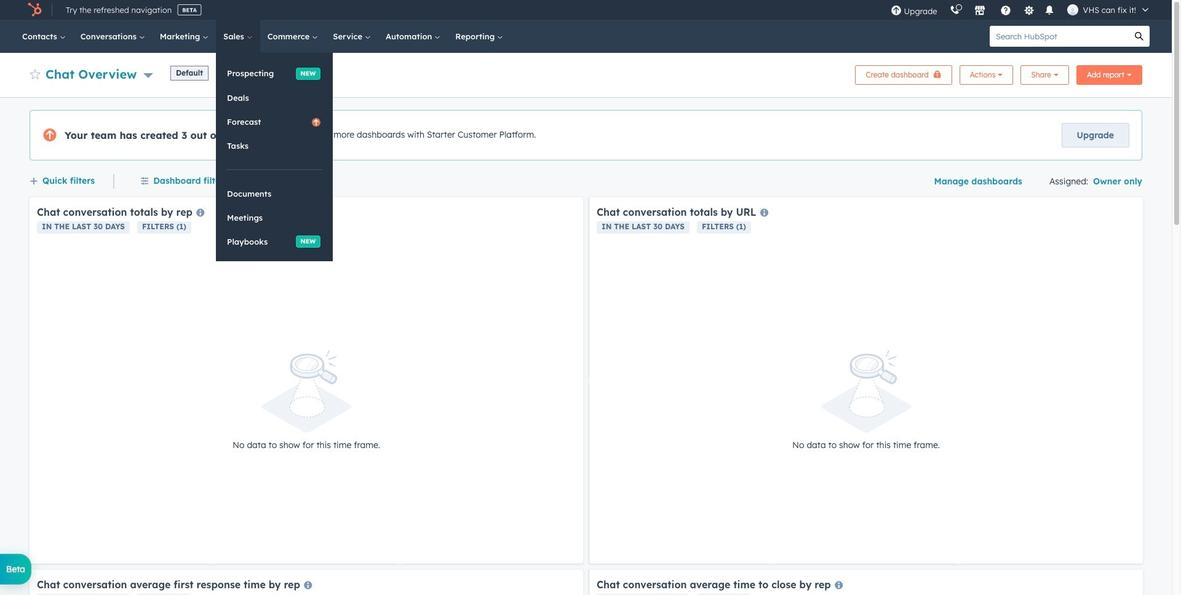 Task type: locate. For each thing, give the bounding box(es) containing it.
banner
[[30, 62, 1143, 85]]

chat conversation average time to close by rep element
[[590, 571, 1144, 596]]

marketplaces image
[[975, 6, 986, 17]]

menu
[[885, 0, 1158, 20]]



Task type: vqa. For each thing, say whether or not it's contained in the screenshot.
MARIA JOHNSON (SAMPLE CONTACT) related to 19m
no



Task type: describe. For each thing, give the bounding box(es) containing it.
Search HubSpot search field
[[990, 26, 1130, 47]]

chat conversation totals by url element
[[590, 198, 1144, 564]]

chat conversation totals by rep element
[[30, 198, 584, 564]]

sales menu
[[216, 53, 333, 262]]

jer mill image
[[1068, 4, 1079, 15]]

chat conversation average first response time by rep element
[[30, 571, 584, 596]]



